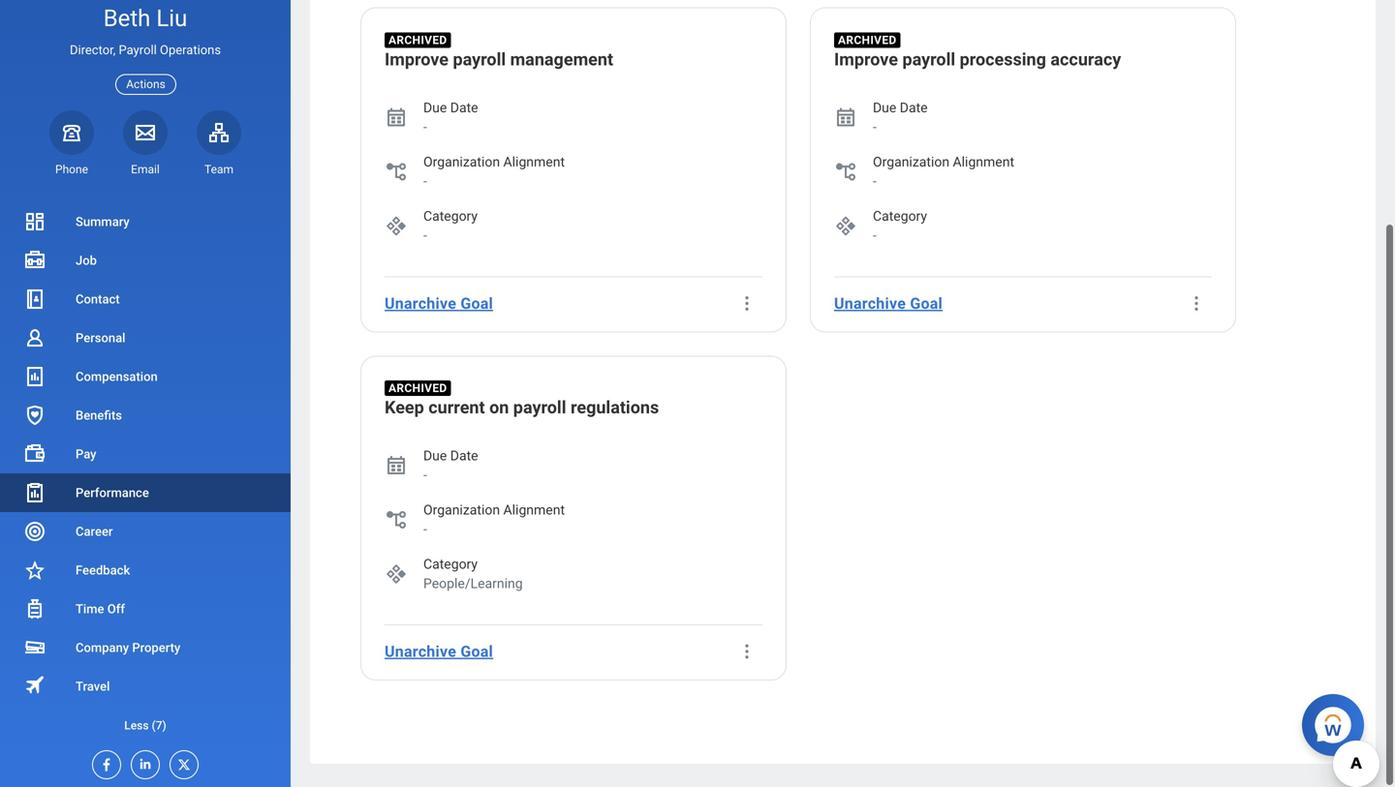 Task type: describe. For each thing, give the bounding box(es) containing it.
property
[[132, 641, 180, 656]]

unarchive goal button for improve payroll management
[[377, 288, 501, 327]]

off
[[107, 602, 125, 617]]

category for on
[[423, 561, 478, 577]]

improve payroll management element
[[385, 52, 613, 79]]

director, payroll operations
[[70, 43, 221, 57]]

organization alignment - for management
[[423, 158, 565, 193]]

pay image
[[23, 443, 47, 466]]

unarchive goal button for keep current on payroll regulations
[[377, 637, 501, 676]]

actions button
[[116, 74, 176, 95]]

date for processing
[[900, 104, 928, 120]]

summary link
[[0, 203, 291, 241]]

archived for improve payroll processing accuracy
[[838, 37, 897, 51]]

x image
[[171, 752, 192, 773]]

related actions vertical image
[[1187, 298, 1207, 317]]

beth liu
[[103, 4, 187, 32]]

organization for management
[[423, 158, 500, 174]]

category for processing
[[873, 212, 927, 228]]

organization alignment - for on
[[423, 507, 565, 542]]

keep
[[385, 402, 424, 422]]

payroll for processing
[[903, 53, 956, 73]]

related actions vertical image for improve payroll management
[[737, 298, 757, 317]]

email beth liu element
[[123, 162, 168, 177]]

personal
[[76, 331, 125, 345]]

less (7) button
[[0, 706, 291, 745]]

current
[[429, 402, 485, 422]]

career image
[[23, 520, 47, 544]]

performance image
[[23, 482, 47, 505]]

view team image
[[207, 121, 231, 144]]

less (7) button
[[0, 715, 291, 738]]

performance
[[76, 486, 149, 501]]

personal link
[[0, 319, 291, 358]]

hierarchy parent image for keep current on payroll regulations
[[385, 513, 408, 536]]

company property link
[[0, 629, 291, 668]]

on
[[489, 402, 509, 422]]

feedback link
[[0, 551, 291, 590]]

team beth liu element
[[197, 162, 241, 177]]

travel link
[[0, 668, 291, 706]]

pattern image
[[385, 567, 408, 590]]

unarchive for improve payroll management
[[385, 298, 457, 317]]

unarchive goal for keep current on payroll regulations
[[385, 647, 493, 665]]

contact image
[[23, 288, 47, 311]]

team
[[204, 163, 234, 176]]

date for management
[[450, 104, 478, 120]]

phone beth liu element
[[49, 162, 94, 177]]

time off link
[[0, 590, 291, 629]]

improve for improve payroll processing accuracy
[[834, 53, 898, 73]]

beth
[[103, 4, 151, 32]]

payroll for management
[[453, 53, 506, 73]]

category - for management
[[423, 212, 478, 247]]

compensation link
[[0, 358, 291, 396]]

career link
[[0, 513, 291, 551]]

summary image
[[23, 210, 47, 234]]

organization for processing
[[873, 158, 950, 174]]

people/learning
[[423, 580, 523, 596]]

unarchive for keep current on payroll regulations
[[385, 647, 457, 665]]

navigation pane region
[[0, 0, 291, 788]]

hierarchy parent image for improve payroll processing accuracy
[[834, 164, 858, 187]]

due date - for on
[[423, 452, 478, 488]]

job link
[[0, 241, 291, 280]]

calendar alt image for keep
[[385, 459, 408, 482]]

calendar alt image for improve
[[385, 110, 408, 133]]

regulations
[[571, 402, 659, 422]]

performance link
[[0, 474, 291, 513]]

unarchive goal for improve payroll management
[[385, 298, 493, 317]]

email button
[[123, 110, 168, 177]]

organization alignment - for processing
[[873, 158, 1015, 193]]

unarchive goal button for improve payroll processing accuracy
[[827, 288, 951, 327]]



Task type: vqa. For each thing, say whether or not it's contained in the screenshot.
view team Icon
yes



Task type: locate. For each thing, give the bounding box(es) containing it.
1 category - from the left
[[423, 212, 478, 247]]

mail image
[[134, 121, 157, 144]]

2 related actions vertical image from the top
[[737, 647, 757, 666]]

2 pattern image from the left
[[834, 218, 858, 242]]

due for improve payroll processing accuracy
[[873, 104, 897, 120]]

payroll
[[453, 53, 506, 73], [903, 53, 956, 73], [513, 402, 566, 422]]

improve
[[385, 53, 449, 73], [834, 53, 898, 73]]

pay
[[76, 447, 96, 462]]

list
[[0, 203, 291, 745]]

due date - for processing
[[873, 104, 928, 139]]

contact
[[76, 292, 120, 307]]

payroll left management
[[453, 53, 506, 73]]

due down the 'improve payroll management' element
[[423, 104, 447, 120]]

organization for on
[[423, 507, 500, 522]]

payroll
[[119, 43, 157, 57]]

company property image
[[23, 637, 47, 660]]

goal for processing
[[910, 298, 943, 317]]

contact link
[[0, 280, 291, 319]]

calendar alt image
[[834, 110, 858, 133]]

date right calendar alt image
[[900, 104, 928, 120]]

category inside category people/learning
[[423, 561, 478, 577]]

improve inside archived improve payroll management
[[385, 53, 449, 73]]

benefits link
[[0, 396, 291, 435]]

category people/learning
[[423, 561, 523, 596]]

pay link
[[0, 435, 291, 474]]

due date - right calendar alt image
[[873, 104, 928, 139]]

unarchive goal
[[385, 298, 493, 317], [834, 298, 943, 317], [385, 647, 493, 665]]

related actions vertical image for keep current on payroll regulations
[[737, 647, 757, 666]]

0 vertical spatial related actions vertical image
[[737, 298, 757, 317]]

due
[[423, 104, 447, 120], [873, 104, 897, 120], [423, 452, 447, 468]]

management
[[510, 53, 613, 73]]

time off image
[[23, 598, 47, 621]]

phone image
[[58, 121, 85, 144]]

organization
[[423, 158, 500, 174], [873, 158, 950, 174], [423, 507, 500, 522]]

operations
[[160, 43, 221, 57]]

category -
[[423, 212, 478, 247], [873, 212, 927, 247]]

facebook image
[[93, 752, 114, 773]]

payroll inside the archived keep current on payroll regulations
[[513, 402, 566, 422]]

benefits
[[76, 408, 122, 423]]

payroll left processing
[[903, 53, 956, 73]]

category for management
[[423, 212, 478, 228]]

0 horizontal spatial payroll
[[453, 53, 506, 73]]

due date -
[[423, 104, 478, 139], [873, 104, 928, 139], [423, 452, 478, 488]]

organization alignment -
[[423, 158, 565, 193], [873, 158, 1015, 193], [423, 507, 565, 542]]

linkedin image
[[132, 752, 153, 772]]

compensation image
[[23, 365, 47, 389]]

due for improve payroll management
[[423, 104, 447, 120]]

alignment for management
[[503, 158, 565, 174]]

date
[[450, 104, 478, 120], [900, 104, 928, 120], [450, 452, 478, 468]]

list containing summary
[[0, 203, 291, 745]]

hierarchy parent image for improve payroll management
[[385, 164, 408, 187]]

accuracy
[[1051, 53, 1121, 73]]

improve inside archived improve payroll processing accuracy
[[834, 53, 898, 73]]

category - for processing
[[873, 212, 927, 247]]

archived
[[389, 37, 447, 51], [838, 37, 897, 51], [389, 386, 447, 399]]

time off
[[76, 602, 125, 617]]

phone
[[55, 163, 88, 176]]

pattern image for improve payroll management
[[385, 218, 408, 242]]

archived for improve payroll management
[[389, 37, 447, 51]]

0 horizontal spatial improve
[[385, 53, 449, 73]]

payroll right on
[[513, 402, 566, 422]]

goal
[[461, 298, 493, 317], [910, 298, 943, 317], [461, 647, 493, 665]]

1 calendar alt image from the top
[[385, 110, 408, 133]]

due down current
[[423, 452, 447, 468]]

company property
[[76, 641, 180, 656]]

due date - for management
[[423, 104, 478, 139]]

due date - down the 'improve payroll management' element
[[423, 104, 478, 139]]

archived inside the archived keep current on payroll regulations
[[389, 386, 447, 399]]

2 horizontal spatial payroll
[[903, 53, 956, 73]]

2 category - from the left
[[873, 212, 927, 247]]

2 calendar alt image from the top
[[385, 459, 408, 482]]

1 horizontal spatial improve
[[834, 53, 898, 73]]

alignment for processing
[[953, 158, 1015, 174]]

(7)
[[152, 720, 166, 733]]

feedback
[[76, 564, 130, 578]]

due for keep current on payroll regulations
[[423, 452, 447, 468]]

1 vertical spatial calendar alt image
[[385, 459, 408, 482]]

due right calendar alt image
[[873, 104, 897, 120]]

archived inside archived improve payroll management
[[389, 37, 447, 51]]

people/learning element
[[423, 579, 523, 598]]

email
[[131, 163, 160, 176]]

1 related actions vertical image from the top
[[737, 298, 757, 317]]

pattern image
[[385, 218, 408, 242], [834, 218, 858, 242]]

date down current
[[450, 452, 478, 468]]

archived improve payroll management
[[385, 37, 613, 73]]

processing
[[960, 53, 1047, 73]]

unarchive goal for improve payroll processing accuracy
[[834, 298, 943, 317]]

related actions vertical image
[[737, 298, 757, 317], [737, 647, 757, 666]]

travel
[[76, 680, 110, 694]]

summary
[[76, 215, 130, 229]]

personal image
[[23, 327, 47, 350]]

phone button
[[49, 110, 94, 177]]

archived inside archived improve payroll processing accuracy
[[838, 37, 897, 51]]

1 pattern image from the left
[[385, 218, 408, 242]]

payroll inside archived improve payroll management
[[453, 53, 506, 73]]

hierarchy parent image
[[385, 164, 408, 187], [834, 164, 858, 187], [385, 513, 408, 536]]

due date - down current
[[423, 452, 478, 488]]

improve payroll processing accuracy element
[[834, 52, 1121, 79]]

1 improve from the left
[[385, 53, 449, 73]]

unarchive for improve payroll processing accuracy
[[834, 298, 906, 317]]

date for on
[[450, 452, 478, 468]]

0 vertical spatial calendar alt image
[[385, 110, 408, 133]]

actions
[[126, 78, 166, 91]]

archived up the 'improve payroll management' element
[[389, 37, 447, 51]]

company
[[76, 641, 129, 656]]

1 horizontal spatial pattern image
[[834, 218, 858, 242]]

-
[[423, 123, 427, 139], [873, 123, 877, 139], [423, 177, 427, 193], [873, 177, 877, 193], [423, 231, 427, 247], [873, 231, 877, 247], [423, 472, 427, 488], [423, 526, 427, 542]]

team link
[[197, 110, 241, 177]]

calendar alt image
[[385, 110, 408, 133], [385, 459, 408, 482]]

alignment for on
[[503, 507, 565, 522]]

unarchive goal button
[[377, 288, 501, 327], [827, 288, 951, 327], [377, 637, 501, 676]]

archived improve payroll processing accuracy
[[834, 37, 1121, 73]]

archived keep current on payroll regulations
[[385, 386, 659, 422]]

improve for improve payroll management
[[385, 53, 449, 73]]

director,
[[70, 43, 116, 57]]

0 horizontal spatial pattern image
[[385, 218, 408, 242]]

date down the 'improve payroll management' element
[[450, 104, 478, 120]]

archived up calendar alt image
[[838, 37, 897, 51]]

keep current on payroll regulations element
[[385, 400, 659, 428]]

1 horizontal spatial payroll
[[513, 402, 566, 422]]

archived for keep current on payroll regulations
[[389, 386, 447, 399]]

job
[[76, 253, 97, 268]]

alignment
[[503, 158, 565, 174], [953, 158, 1015, 174], [503, 507, 565, 522]]

time
[[76, 602, 104, 617]]

job image
[[23, 249, 47, 272]]

goal for on
[[461, 647, 493, 665]]

payroll inside archived improve payroll processing accuracy
[[903, 53, 956, 73]]

unarchive
[[385, 298, 457, 317], [834, 298, 906, 317], [385, 647, 457, 665]]

2 improve from the left
[[834, 53, 898, 73]]

0 horizontal spatial category -
[[423, 212, 478, 247]]

less
[[124, 720, 149, 733]]

liu
[[156, 4, 187, 32]]

travel image
[[23, 674, 47, 697]]

archived up keep
[[389, 386, 447, 399]]

career
[[76, 525, 113, 539]]

1 vertical spatial related actions vertical image
[[737, 647, 757, 666]]

less (7)
[[124, 720, 166, 733]]

1 horizontal spatial category -
[[873, 212, 927, 247]]

feedback image
[[23, 559, 47, 582]]

benefits image
[[23, 404, 47, 427]]

goal for management
[[461, 298, 493, 317]]

compensation
[[76, 370, 158, 384]]

category
[[423, 212, 478, 228], [873, 212, 927, 228], [423, 561, 478, 577]]

pattern image for improve payroll processing accuracy
[[834, 218, 858, 242]]



